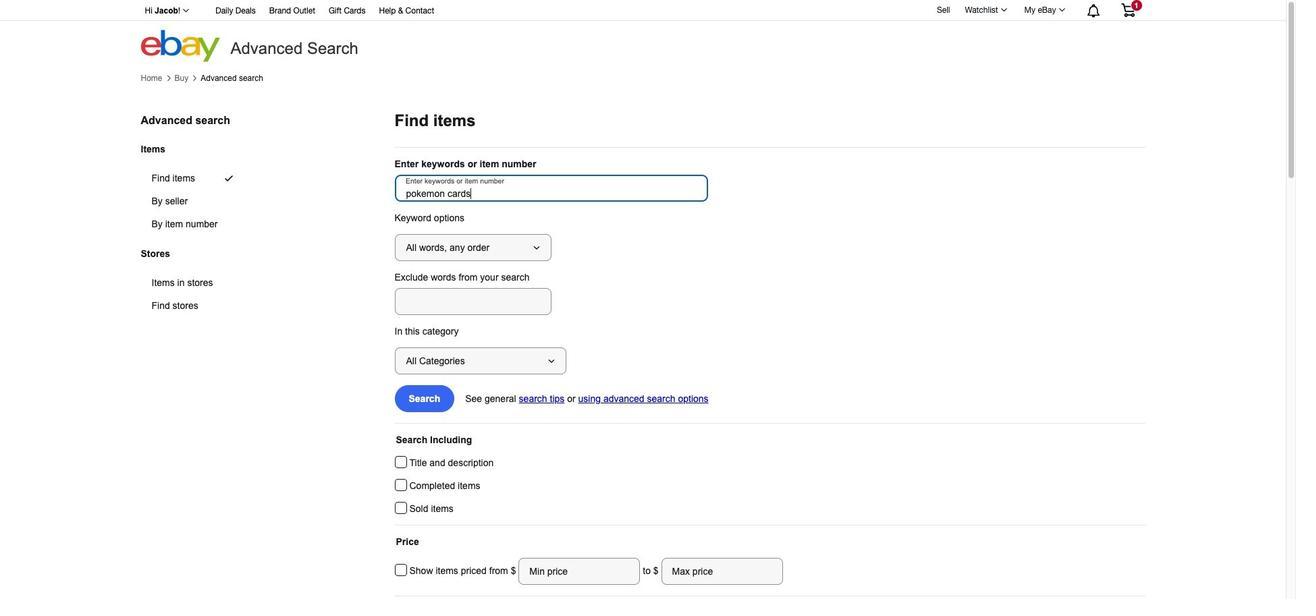 Task type: locate. For each thing, give the bounding box(es) containing it.
None text field
[[395, 175, 708, 202], [395, 288, 552, 315], [395, 175, 708, 202], [395, 288, 552, 315]]

banner
[[137, 0, 1146, 62]]

Enter minimum price range value, $ text field
[[519, 559, 641, 586]]



Task type: vqa. For each thing, say whether or not it's contained in the screenshot.
Chinese at the top of page
no



Task type: describe. For each thing, give the bounding box(es) containing it.
account navigation
[[137, 0, 1146, 21]]

Enter maximum price range value, $ text field
[[662, 559, 783, 586]]

watchlist image
[[1001, 8, 1008, 11]]

my ebay image
[[1060, 8, 1066, 11]]



